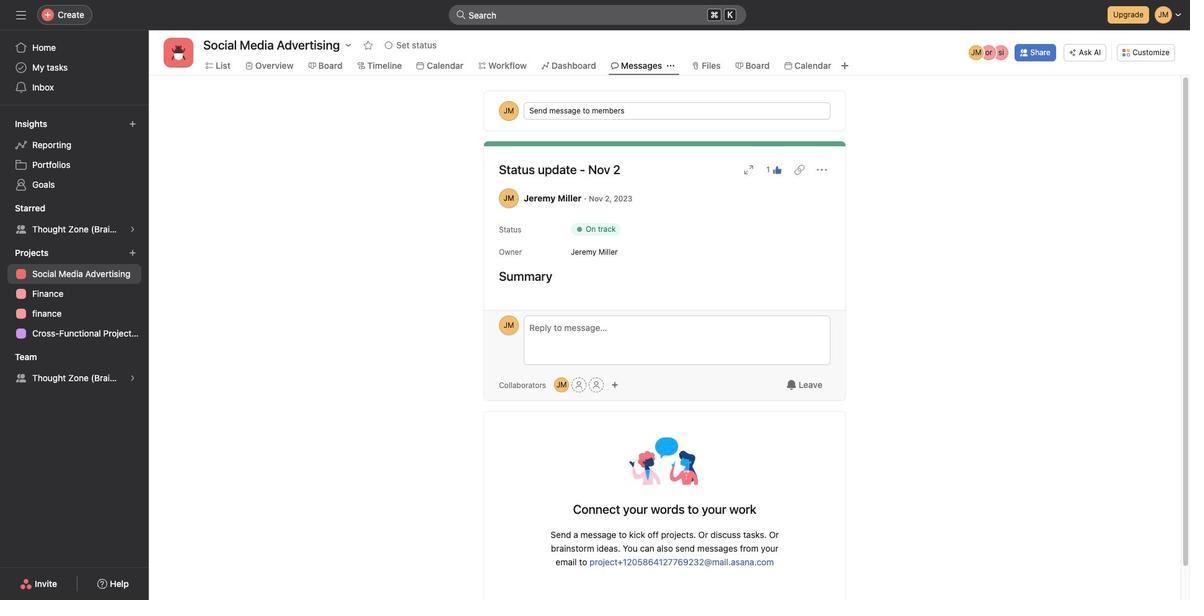 Task type: locate. For each thing, give the bounding box(es) containing it.
add or remove collaborators image
[[554, 378, 569, 392]]

projects element
[[0, 242, 149, 346]]

None field
[[449, 5, 746, 25]]

see details, thought zone (brainstorm space) image
[[129, 226, 136, 233]]

see details, thought zone (brainstorm space) image
[[129, 374, 136, 382]]

insights element
[[0, 113, 149, 197]]

teams element
[[0, 346, 149, 391]]

hide sidebar image
[[16, 10, 26, 20]]

new insights image
[[129, 120, 136, 128]]

starred element
[[0, 197, 149, 242]]

add or remove collaborators image
[[611, 381, 619, 389]]

bug image
[[171, 45, 186, 60]]

add tab image
[[840, 61, 850, 71]]

more actions image
[[817, 165, 827, 175]]



Task type: describe. For each thing, give the bounding box(es) containing it.
Search tasks, projects, and more text field
[[449, 5, 746, 25]]

open user profile image
[[499, 316, 519, 335]]

add to starred image
[[363, 40, 373, 50]]

prominent image
[[456, 10, 466, 20]]

new project or portfolio image
[[129, 249, 136, 257]]

global element
[[0, 30, 149, 105]]

1 like. you liked this task image
[[772, 165, 782, 175]]

full screen image
[[744, 165, 754, 175]]

copy link image
[[795, 165, 805, 175]]

tab actions image
[[667, 62, 675, 69]]



Task type: vqa. For each thing, say whether or not it's contained in the screenshot.
STARRED element
yes



